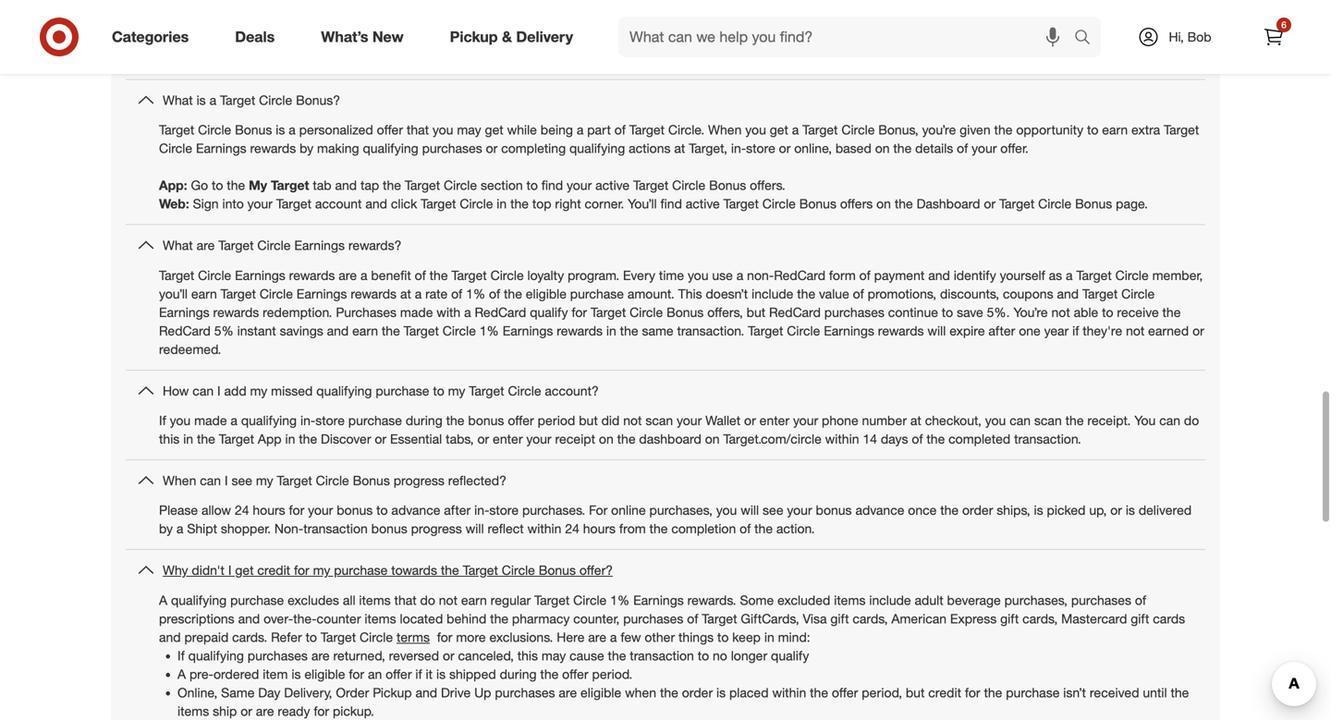 Task type: describe. For each thing, give the bounding box(es) containing it.
2 horizontal spatial eligible
[[581, 684, 621, 701]]

one
[[1019, 322, 1041, 339]]

terms link
[[397, 629, 430, 645]]

in- inside the if you made a qualifying in-store purchase during the bonus offer period but did not scan your wallet or enter your phone number at checkout, you can scan the receipt. you can do this in the target app in the discover or essential tabs, or enter your receipt on the dashboard on target.com/circle within 14 days of the completed transaction.
[[300, 412, 316, 429]]

loyalty
[[527, 267, 564, 283]]

circle inside dropdown button
[[259, 92, 292, 108]]

1 vertical spatial 24
[[565, 521, 580, 537]]

a right with
[[464, 304, 471, 320]]

when inside target circle bonus is a personalized offer that you may get while being a part of target circle. when you get a target circle bonus, you're given the opportunity to earn extra target circle earnings rewards by making qualifying purchases or completing qualifying actions at target, in-store or online, based on the details of your offer.
[[708, 122, 742, 138]]

credit inside dropdown button
[[257, 562, 290, 579]]

qualifying inside a qualifying purchase excludes all items that do not earn regular target circle 1% earnings rewards. some excluded items include adult beverage purchases, purchases of prescriptions and over-the-counter items located behind the pharmacy counter, purchases of target giftcards, visa gift cards, american express gift cards, mastercard gift cards and prepaid cards. refer to target circle
[[171, 592, 227, 608]]

what's new link
[[305, 17, 427, 57]]

go
[[191, 177, 208, 193]]

is right up,
[[1126, 502, 1135, 518]]

regular
[[491, 592, 531, 608]]

app:
[[159, 177, 187, 193]]

purchases up item
[[248, 647, 308, 664]]

when
[[625, 684, 657, 701]]

promotions,
[[868, 286, 937, 302]]

0 horizontal spatial will
[[466, 521, 484, 537]]

asked
[[633, 38, 708, 71]]

until
[[1143, 684, 1167, 701]]

the right from
[[650, 521, 668, 537]]

not down receive
[[1126, 322, 1145, 339]]

instant
[[237, 322, 276, 339]]

pickup & delivery link
[[434, 17, 596, 57]]

a left personalized
[[289, 122, 296, 138]]

purchases up other
[[623, 610, 684, 627]]

purchase inside the if you made a qualifying in-store purchase during the bonus offer period but did not scan your wallet or enter your phone number at checkout, you can scan the receipt. you can do this in the target app in the discover or essential tabs, or enter your receipt on the dashboard on target.com/circle within 14 days of the completed transaction.
[[348, 412, 402, 429]]

from
[[619, 521, 646, 537]]

the up period.
[[608, 647, 626, 664]]

order
[[336, 684, 369, 701]]

a inside dropdown button
[[209, 92, 216, 108]]

pickup & delivery
[[450, 28, 573, 46]]

items right excluded
[[834, 592, 866, 608]]

bonus left offers.
[[709, 177, 746, 193]]

questions
[[716, 38, 840, 71]]

target inside the if you made a qualifying in-store purchase during the bonus offer period but did not scan your wallet or enter your phone number at checkout, you can scan the receipt. you can do this in the target app in the discover or essential tabs, or enter your receipt on the dashboard on target.com/circle within 14 days of the completed transaction.
[[219, 431, 254, 447]]

categories link
[[96, 17, 212, 57]]

2 cards, from the left
[[1023, 610, 1058, 627]]

up,
[[1089, 502, 1107, 518]]

cards
[[1153, 610, 1185, 627]]

items left the located on the left of page
[[365, 610, 396, 627]]

online,
[[794, 140, 832, 156]]

bonus inside the if you made a qualifying in-store purchase during the bonus offer period but did not scan your wallet or enter your phone number at checkout, you can scan the receipt. you can do this in the target app in the discover or essential tabs, or enter your receipt on the dashboard on target.com/circle within 14 days of the completed transaction.
[[468, 412, 504, 429]]

you'll
[[628, 196, 657, 212]]

given
[[960, 122, 991, 138]]

offer inside target circle bonus is a personalized offer that you may get while being a part of target circle. when you get a target circle bonus, you're given the opportunity to earn extra target circle earnings rewards by making qualifying purchases or completing qualifying actions at target, in-store or online, based on the details of your offer.
[[377, 122, 403, 138]]

a inside 'terms for more exclusions. here are a few other things to keep in mind: if qualifying purchases are returned, reversed or canceled, this may cause the transaction to no longer qualify a pre-ordered item is eligible for an offer if it is shipped during the offer period. online, same day delivery, order pickup and drive up purchases are eligible when the order is placed within the offer period, but credit for the purchase isn't received until the items ship or are ready for pickup.'
[[610, 629, 617, 645]]

i for get
[[228, 562, 232, 579]]

purchase up the all
[[334, 562, 388, 579]]

purchase inside target circle earnings rewards are a benefit of the target circle loyalty program. every time you use a non-redcard form of payment and identify yourself as a target circle member, you'll earn target circle earnings rewards at a rate of 1% of the eligible purchase amount. this doesn't include the value of promotions, discounts, coupons and target circle earnings rewards redemption. purchases made with a redcard qualify for target circle bonus offers, but redcard purchases continue to save 5%. you're not able to receive the redcard 5% instant savings and earn the target circle 1% earnings rewards in the same transaction. target circle earnings rewards will expire after one year if they're not earned or redeemed.
[[570, 286, 624, 302]]

purchases inside target circle bonus is a personalized offer that you may get while being a part of target circle. when you get a target circle bonus, you're given the opportunity to earn extra target circle earnings rewards by making qualifying purchases or completing qualifying actions at target, in-store or online, based on the details of your offer.
[[422, 140, 482, 156]]

to inside the please allow 24 hours for your bonus to advance after in-store purchases. for online purchases, you will see your bonus advance once the order ships, is picked up, or is delivered by a shipt shopper. non-transaction bonus progress will reflect within 24 hours from the completion of the action.
[[376, 502, 388, 518]]

you'll
[[159, 286, 188, 302]]

2 advance from the left
[[856, 502, 905, 518]]

how can i add my missed qualifying purchase to my target circle account?
[[163, 383, 599, 399]]

your down period at the left bottom
[[526, 431, 552, 447]]

progress inside the please allow 24 hours for your bonus to advance after in-store purchases. for online purchases, you will see your bonus advance once the order ships, is picked up, or is delivered by a shipt shopper. non-transaction bonus progress will reflect within 24 hours from the completion of the action.
[[411, 521, 462, 537]]

offer right an
[[386, 666, 412, 682]]

pickup.
[[333, 703, 374, 719]]

the down here
[[540, 666, 559, 682]]

for inside target circle earnings rewards are a benefit of the target circle loyalty program. every time you use a non-redcard form of payment and identify yourself as a target circle member, you'll earn target circle earnings rewards at a rate of 1% of the eligible purchase amount. this doesn't include the value of promotions, discounts, coupons and target circle earnings rewards redemption. purchases made with a redcard qualify for target circle bonus offers, but redcard purchases continue to save 5%. you're not able to receive the redcard 5% instant savings and earn the target circle 1% earnings rewards in the same transaction. target circle earnings rewards will expire after one year if they're not earned or redeemed.
[[572, 304, 587, 320]]

for left more
[[437, 629, 453, 645]]

a inside the if you made a qualifying in-store purchase during the bonus offer period but did not scan your wallet or enter your phone number at checkout, you can scan the receipt. you can do this in the target app in the discover or essential tabs, or enter your receipt on the dashboard on target.com/circle within 14 days of the completed transaction.
[[231, 412, 238, 429]]

earnings inside a qualifying purchase excludes all items that do not earn regular target circle 1% earnings rewards. some excluded items include adult beverage purchases, purchases of prescriptions and over-the-counter items located behind the pharmacy counter, purchases of target giftcards, visa gift cards, american express gift cards, mastercard gift cards and prepaid cards. refer to target circle
[[633, 592, 684, 608]]

are left returned,
[[311, 647, 330, 664]]

at inside target circle earnings rewards are a benefit of the target circle loyalty program. every time you use a non-redcard form of payment and identify yourself as a target circle member, you'll earn target circle earnings rewards at a rate of 1% of the eligible purchase amount. this doesn't include the value of promotions, discounts, coupons and target circle earnings rewards redemption. purchases made with a redcard qualify for target circle bonus offers, but redcard purchases continue to save 5%. you're not able to receive the redcard 5% instant savings and earn the target circle 1% earnings rewards in the same transaction. target circle earnings rewards will expire after one year if they're not earned or redeemed.
[[400, 286, 411, 302]]

not inside a qualifying purchase excludes all items that do not earn regular target circle 1% earnings rewards. some excluded items include adult beverage purchases, purchases of prescriptions and over-the-counter items located behind the pharmacy counter, purchases of target giftcards, visa gift cards, american express gift cards, mastercard gift cards and prepaid cards. refer to target circle
[[439, 592, 458, 608]]

eligible inside target circle earnings rewards are a benefit of the target circle loyalty program. every time you use a non-redcard form of payment and identify yourself as a target circle member, you'll earn target circle earnings rewards at a rate of 1% of the eligible purchase amount. this doesn't include the value of promotions, discounts, coupons and target circle earnings rewards redemption. purchases made with a redcard qualify for target circle bonus offers, but redcard purchases continue to save 5%. you're not able to receive the redcard 5% instant savings and earn the target circle 1% earnings rewards in the same transaction. target circle earnings rewards will expire after one year if they're not earned or redeemed.
[[526, 286, 567, 302]]

qualifying up tap
[[363, 140, 419, 156]]

offer down cause
[[562, 666, 589, 682]]

at inside the if you made a qualifying in-store purchase during the bonus offer period but did not scan your wallet or enter your phone number at checkout, you can scan the receipt. you can do this in the target app in the discover or essential tabs, or enter your receipt on the dashboard on target.com/circle within 14 days of the completed transaction.
[[911, 412, 922, 429]]

to inside a qualifying purchase excludes all items that do not earn regular target circle 1% earnings rewards. some excluded items include adult beverage purchases, purchases of prescriptions and over-the-counter items located behind the pharmacy counter, purchases of target giftcards, visa gift cards, american express gift cards, mastercard gift cards and prepaid cards. refer to target circle
[[306, 629, 317, 645]]

of inside the please allow 24 hours for your bonus to advance after in-store purchases. for online purchases, you will see your bonus advance once the order ships, is picked up, or is delivered by a shipt shopper. non-transaction bonus progress will reflect within 24 hours from the completion of the action.
[[740, 521, 751, 537]]

yourself
[[1000, 267, 1045, 283]]

a right use
[[737, 267, 744, 283]]

or down same
[[241, 703, 252, 719]]

qualifying down part
[[570, 140, 625, 156]]

when can i see my target circle bonus progress reflected?
[[163, 472, 507, 489]]

this
[[678, 286, 702, 302]]

dashboard
[[917, 196, 980, 212]]

amount.
[[628, 286, 675, 302]]

missed
[[271, 383, 313, 399]]

bonus inside dropdown button
[[539, 562, 576, 579]]

a inside 'terms for more exclusions. here are a few other things to keep in mind: if qualifying purchases are returned, reversed or canceled, this may cause the transaction to no longer qualify a pre-ordered item is eligible for an offer if it is shipped during the offer period. online, same day delivery, order pickup and drive up purchases are eligible when the order is placed within the offer period, but credit for the purchase isn't received until the items ship or are ready for pickup.'
[[178, 666, 186, 682]]

earnings down loyalty
[[503, 322, 553, 339]]

on down wallet
[[705, 431, 720, 447]]

1 vertical spatial 1%
[[480, 322, 499, 339]]

the right rate in the top left of the page
[[504, 286, 522, 302]]

for left an
[[349, 666, 364, 682]]

exclusions.
[[490, 629, 553, 645]]

the up 'offer.'
[[994, 122, 1013, 138]]

or up section
[[486, 140, 498, 156]]

transaction.
[[1014, 431, 1082, 447]]

more
[[456, 629, 486, 645]]

earnings down value
[[824, 322, 875, 339]]

what is a target circle bonus?
[[163, 92, 340, 108]]

you left while
[[433, 122, 453, 138]]

rewards up purchases
[[351, 286, 397, 302]]

tab
[[313, 177, 332, 193]]

bonus up why didn't i get credit for my purchase towards the target circle bonus offer?
[[371, 521, 407, 537]]

some
[[740, 592, 774, 608]]

in inside target circle earnings rewards are a benefit of the target circle loyalty program. every time you use a non-redcard form of payment and identify yourself as a target circle member, you'll earn target circle earnings rewards at a rate of 1% of the eligible purchase amount. this doesn't include the value of promotions, discounts, coupons and target circle earnings rewards redemption. purchases made with a redcard qualify for target circle bonus offers, but redcard purchases continue to save 5%. you're not able to receive the redcard 5% instant savings and earn the target circle 1% earnings rewards in the same transaction. target circle earnings rewards will expire after one year if they're not earned or redeemed.
[[606, 322, 616, 339]]

in down how
[[183, 431, 193, 447]]

details
[[915, 140, 954, 156]]

the left top
[[510, 196, 529, 212]]

my right add
[[250, 383, 267, 399]]

get inside dropdown button
[[235, 562, 254, 579]]

14
[[863, 431, 877, 447]]

for inside the please allow 24 hours for your bonus to advance after in-store purchases. for online purchases, you will see your bonus advance once the order ships, is picked up, or is delivered by a shipt shopper. non-transaction bonus progress will reflect within 24 hours from the completion of the action.
[[289, 502, 304, 518]]

can right you
[[1160, 412, 1181, 429]]

progress inside dropdown button
[[394, 472, 445, 489]]

a inside a qualifying purchase excludes all items that do not earn regular target circle 1% earnings rewards. some excluded items include adult beverage purchases, purchases of prescriptions and over-the-counter items located behind the pharmacy counter, purchases of target giftcards, visa gift cards, american express gift cards, mastercard gift cards and prepaid cards. refer to target circle
[[159, 592, 167, 608]]

new
[[372, 28, 404, 46]]

returned,
[[333, 647, 385, 664]]

in right app
[[285, 431, 295, 447]]

redcard up redeemed.
[[159, 322, 211, 339]]

earnings up 'redemption.'
[[297, 286, 347, 302]]

if inside the if you made a qualifying in-store purchase during the bonus offer period but did not scan your wallet or enter your phone number at checkout, you can scan the receipt. you can do this in the target app in the discover or essential tabs, or enter your receipt on the dashboard on target.com/circle within 14 days of the completed transaction.
[[159, 412, 166, 429]]

checkout,
[[925, 412, 982, 429]]

delivery
[[516, 28, 573, 46]]

for down 'delivery,'
[[314, 703, 329, 719]]

on inside the app: go to the my target tab and tap the target circle section to find your active target circle bonus offers. web: sign into your target account and click target circle in the top right corner. you'll find active target circle bonus offers on the dashboard or target circle bonus page.
[[877, 196, 891, 212]]

bonus down the when can i see my target circle bonus progress reflected?
[[337, 502, 373, 518]]

the down mind:
[[810, 684, 828, 701]]

during inside the if you made a qualifying in-store purchase during the bonus offer period but did not scan your wallet or enter your phone number at checkout, you can scan the receipt. you can do this in the target app in the discover or essential tabs, or enter your receipt on the dashboard on target.com/circle within 14 days of the completed transaction.
[[406, 412, 443, 429]]

redcard right with
[[475, 304, 526, 320]]

and down tap
[[366, 196, 387, 212]]

target circle earnings rewards are a benefit of the target circle loyalty program. every time you use a non-redcard form of payment and identify yourself as a target circle member, you'll earn target circle earnings rewards at a rate of 1% of the eligible purchase amount. this doesn't include the value of promotions, discounts, coupons and target circle earnings rewards redemption. purchases made with a redcard qualify for target circle bonus offers, but redcard purchases continue to save 5%. you're not able to receive the redcard 5% instant savings and earn the target circle 1% earnings rewards in the same transaction. target circle earnings rewards will expire after one year if they're not earned or redeemed.
[[159, 267, 1205, 357]]

with
[[437, 304, 461, 320]]

to inside dropdown button
[[433, 383, 445, 399]]

deals
[[235, 28, 275, 46]]

rewards?
[[348, 237, 402, 254]]

the down bonus,
[[894, 140, 912, 156]]

bonus left page.
[[1075, 196, 1113, 212]]

the down express
[[984, 684, 1003, 701]]

period.
[[592, 666, 633, 682]]

if inside 'terms for more exclusions. here are a few other things to keep in mind: if qualifying purchases are returned, reversed or canceled, this may cause the transaction to no longer qualify a pre-ordered item is eligible for an offer if it is shipped during the offer period. online, same day delivery, order pickup and drive up purchases are eligible when the order is placed within the offer period, but credit for the purchase isn't received until the items ship or are ready for pickup.'
[[178, 647, 185, 664]]

for
[[589, 502, 608, 518]]

and up cards.
[[238, 610, 260, 627]]

the up transaction.
[[1066, 412, 1084, 429]]

ship
[[213, 703, 237, 719]]

shopper.
[[221, 521, 271, 537]]

a left benefit
[[361, 267, 367, 283]]

save
[[957, 304, 983, 320]]

hi,
[[1169, 29, 1184, 45]]

target inside dropdown button
[[277, 472, 312, 489]]

tabs,
[[446, 431, 474, 447]]

behind
[[447, 610, 487, 627]]

app
[[258, 431, 282, 447]]

earn inside target circle bonus is a personalized offer that you may get while being a part of target circle. when you get a target circle bonus, you're given the opportunity to earn extra target circle earnings rewards by making qualifying purchases or completing qualifying actions at target, in-store or online, based on the details of your offer.
[[1102, 122, 1128, 138]]

account?
[[545, 383, 599, 399]]

item
[[263, 666, 288, 682]]

the left value
[[797, 286, 816, 302]]

2 scan from the left
[[1035, 412, 1062, 429]]

1% inside a qualifying purchase excludes all items that do not earn regular target circle 1% earnings rewards. some excluded items include adult beverage purchases, purchases of prescriptions and over-the-counter items located behind the pharmacy counter, purchases of target giftcards, visa gift cards, american express gift cards, mastercard gift cards and prepaid cards. refer to target circle
[[610, 592, 630, 608]]

your up the right
[[567, 177, 592, 193]]

prescriptions
[[159, 610, 235, 627]]

frequently
[[491, 38, 625, 71]]

and down purchases
[[327, 322, 349, 339]]

1 scan from the left
[[646, 412, 673, 429]]

earn inside a qualifying purchase excludes all items that do not earn regular target circle 1% earnings rewards. some excluded items include adult beverage purchases, purchases of prescriptions and over-the-counter items located behind the pharmacy counter, purchases of target giftcards, visa gift cards, american express gift cards, mastercard gift cards and prepaid cards. refer to target circle
[[461, 592, 487, 608]]

the up 'into'
[[227, 177, 245, 193]]

your up dashboard
[[677, 412, 702, 429]]

a left rate in the top left of the page
[[415, 286, 422, 302]]

you inside target circle earnings rewards are a benefit of the target circle loyalty program. every time you use a non-redcard form of payment and identify yourself as a target circle member, you'll earn target circle earnings rewards at a rate of 1% of the eligible purchase amount. this doesn't include the value of promotions, discounts, coupons and target circle earnings rewards redemption. purchases made with a redcard qualify for target circle bonus offers, but redcard purchases continue to save 5%. you're not able to receive the redcard 5% instant savings and earn the target circle 1% earnings rewards in the same transaction. target circle earnings rewards will expire after one year if they're not earned or redeemed.
[[688, 267, 709, 283]]

to up they're
[[1102, 304, 1114, 320]]

0 horizontal spatial 24
[[235, 502, 249, 518]]

bonus inside target circle bonus is a personalized offer that you may get while being a part of target circle. when you get a target circle bonus, you're given the opportunity to earn extra target circle earnings rewards by making qualifying purchases or completing qualifying actions at target, in-store or online, based on the details of your offer.
[[235, 122, 272, 138]]

order inside the please allow 24 hours for your bonus to advance after in-store purchases. for online purchases, you will see your bonus advance once the order ships, is picked up, or is delivered by a shipt shopper. non-transaction bonus progress will reflect within 24 hours from the completion of the action.
[[962, 502, 993, 518]]

my inside when can i see my target circle bonus progress reflected? dropdown button
[[256, 472, 273, 489]]

0 vertical spatial 1%
[[466, 286, 486, 302]]

my inside why didn't i get credit for my purchase towards the target circle bonus offer? dropdown button
[[313, 562, 330, 579]]

didn't
[[192, 562, 225, 579]]

is inside target circle bonus is a personalized offer that you may get while being a part of target circle. when you get a target circle bonus, you're given the opportunity to earn extra target circle earnings rewards by making qualifying purchases or completing qualifying actions at target, in-store or online, based on the details of your offer.
[[276, 122, 285, 138]]

the down did
[[617, 431, 636, 447]]

redcard up value
[[774, 267, 826, 283]]

can up transaction.
[[1010, 412, 1031, 429]]

the down purchases
[[382, 322, 400, 339]]

is left placed
[[717, 684, 726, 701]]

are down counter, at the left bottom of the page
[[588, 629, 607, 645]]

transaction inside 'terms for more exclusions. here are a few other things to keep in mind: if qualifying purchases are returned, reversed or canceled, this may cause the transaction to no longer qualify a pre-ordered item is eligible for an offer if it is shipped during the offer period. online, same day delivery, order pickup and drive up purchases are eligible when the order is placed within the offer period, but credit for the purchase isn't received until the items ship or are ready for pickup.'
[[630, 647, 694, 664]]

the left action.
[[755, 521, 773, 537]]

coupons
[[1003, 286, 1054, 302]]

the inside why didn't i get credit for my purchase towards the target circle bonus offer? dropdown button
[[441, 562, 459, 579]]

the left dashboard
[[895, 196, 913, 212]]

is right ships,
[[1034, 502, 1044, 518]]

making
[[317, 140, 359, 156]]

the left same
[[620, 322, 638, 339]]

a up online,
[[792, 122, 799, 138]]

1 vertical spatial active
[[686, 196, 720, 212]]

and up discounts,
[[928, 267, 950, 283]]

bonus inside target circle earnings rewards are a benefit of the target circle loyalty program. every time you use a non-redcard form of payment and identify yourself as a target circle member, you'll earn target circle earnings rewards at a rate of 1% of the eligible purchase amount. this doesn't include the value of promotions, discounts, coupons and target circle earnings rewards redemption. purchases made with a redcard qualify for target circle bonus offers, but redcard purchases continue to save 5%. you're not able to receive the redcard 5% instant savings and earn the target circle 1% earnings rewards in the same transaction. target circle earnings rewards will expire after one year if they're not earned or redeemed.
[[667, 304, 704, 320]]

the right when
[[660, 684, 678, 701]]

as
[[1049, 267, 1062, 283]]

tap
[[361, 177, 379, 193]]

to left save
[[942, 304, 953, 320]]

earnings inside what are target circle earnings rewards? dropdown button
[[294, 237, 345, 254]]

qualifying inside the if you made a qualifying in-store purchase during the bonus offer period but did not scan your wallet or enter your phone number at checkout, you can scan the receipt. you can do this in the target app in the discover or essential tabs, or enter your receipt on the dashboard on target.com/circle within 14 days of the completed transaction.
[[241, 412, 297, 429]]

use
[[712, 267, 733, 283]]

you down how
[[170, 412, 191, 429]]

corner.
[[585, 196, 624, 212]]

1 cards, from the left
[[853, 610, 888, 627]]

after inside target circle earnings rewards are a benefit of the target circle loyalty program. every time you use a non-redcard form of payment and identify yourself as a target circle member, you'll earn target circle earnings rewards at a rate of 1% of the eligible purchase amount. this doesn't include the value of promotions, discounts, coupons and target circle earnings rewards redemption. purchases made with a redcard qualify for target circle bonus offers, but redcard purchases continue to save 5%. you're not able to receive the redcard 5% instant savings and earn the target circle 1% earnings rewards in the same transaction. target circle earnings rewards will expire after one year if they're not earned or redeemed.
[[989, 322, 1015, 339]]

please allow 24 hours for your bonus to advance after in-store purchases. for online purchases, you will see your bonus advance once the order ships, is picked up, or is delivered by a shipt shopper. non-transaction bonus progress will reflect within 24 hours from the completion of the action.
[[159, 502, 1192, 537]]

store inside the if you made a qualifying in-store purchase during the bonus offer period but did not scan your wallet or enter your phone number at checkout, you can scan the receipt. you can do this in the target app in the discover or essential tabs, or enter your receipt on the dashboard on target.com/circle within 14 days of the completed transaction.
[[316, 412, 345, 429]]

every
[[623, 267, 656, 283]]

but inside the if you made a qualifying in-store purchase during the bonus offer period but did not scan your wallet or enter your phone number at checkout, you can scan the receipt. you can do this in the target app in the discover or essential tabs, or enter your receipt on the dashboard on target.com/circle within 14 days of the completed transaction.
[[579, 412, 598, 429]]

actions
[[629, 140, 671, 156]]

is right it
[[436, 666, 446, 682]]

allow
[[202, 502, 231, 518]]

what's
[[321, 28, 368, 46]]

purchases right 'up'
[[495, 684, 555, 701]]

pharmacy
[[512, 610, 570, 627]]

rewards down program.
[[557, 322, 603, 339]]

your down the when can i see my target circle bonus progress reflected?
[[308, 502, 333, 518]]

few
[[621, 629, 641, 645]]

to up no
[[717, 629, 729, 645]]

this inside 'terms for more exclusions. here are a few other things to keep in mind: if qualifying purchases are returned, reversed or canceled, this may cause the transaction to no longer qualify a pre-ordered item is eligible for an offer if it is shipped during the offer period. online, same day delivery, order pickup and drive up purchases are eligible when the order is placed within the offer period, but credit for the purchase isn't received until the items ship or are ready for pickup.'
[[518, 647, 538, 664]]

are inside what are target circle earnings rewards? dropdown button
[[197, 237, 215, 254]]

why
[[163, 562, 188, 579]]

bonus left offers
[[800, 196, 837, 212]]

1 vertical spatial hours
[[583, 521, 616, 537]]

all
[[343, 592, 356, 608]]

things
[[679, 629, 714, 645]]

counter
[[317, 610, 361, 627]]

you up completed
[[985, 412, 1006, 429]]

drive
[[441, 684, 471, 701]]

they're
[[1083, 322, 1123, 339]]

offer inside the if you made a qualifying in-store purchase during the bonus offer period but did not scan your wallet or enter your phone number at checkout, you can scan the receipt. you can do this in the target app in the discover or essential tabs, or enter your receipt on the dashboard on target.com/circle within 14 days of the completed transaction.
[[508, 412, 534, 429]]

offer left period,
[[832, 684, 858, 701]]

rewards down the continue
[[878, 322, 924, 339]]

do inside a qualifying purchase excludes all items that do not earn regular target circle 1% earnings rewards. some excluded items include adult beverage purchases, purchases of prescriptions and over-the-counter items located behind the pharmacy counter, purchases of target giftcards, visa gift cards, american express gift cards, mastercard gift cards and prepaid cards. refer to target circle
[[420, 592, 435, 608]]

how can i add my missed qualifying purchase to my target circle account? button
[[126, 371, 1206, 411]]

the right once
[[940, 502, 959, 518]]

purchases.
[[522, 502, 586, 518]]

redcard down value
[[769, 304, 821, 320]]

for down express
[[965, 684, 981, 701]]

the up click
[[383, 177, 401, 193]]

receipt.
[[1088, 412, 1131, 429]]

to inside target circle bonus is a personalized offer that you may get while being a part of target circle. when you get a target circle bonus, you're given the opportunity to earn extra target circle earnings rewards by making qualifying purchases or completing qualifying actions at target, in-store or online, based on the details of your offer.
[[1087, 122, 1099, 138]]

made inside target circle earnings rewards are a benefit of the target circle loyalty program. every time you use a non-redcard form of payment and identify yourself as a target circle member, you'll earn target circle earnings rewards at a rate of 1% of the eligible purchase amount. this doesn't include the value of promotions, discounts, coupons and target circle earnings rewards redemption. purchases made with a redcard qualify for target circle bonus offers, but redcard purchases continue to save 5%. you're not able to receive the redcard 5% instant savings and earn the target circle 1% earnings rewards in the same transaction. target circle earnings rewards will expire after one year if they're not earned or redeemed.
[[400, 304, 433, 320]]

1 horizontal spatial enter
[[760, 412, 790, 429]]

action.
[[777, 521, 815, 537]]

or right wallet
[[744, 412, 756, 429]]



Task type: vqa. For each thing, say whether or not it's contained in the screenshot.
( inside the $4.00 ( $0.65 /ounce ) When purchased online
no



Task type: locate. For each thing, give the bounding box(es) containing it.
1 horizontal spatial within
[[772, 684, 806, 701]]

at
[[674, 140, 685, 156], [400, 286, 411, 302], [911, 412, 922, 429]]

2 horizontal spatial within
[[825, 431, 859, 447]]

qualify
[[530, 304, 568, 320], [771, 647, 809, 664]]

1 horizontal spatial cards,
[[1023, 610, 1058, 627]]

completed
[[949, 431, 1011, 447]]

1 vertical spatial enter
[[493, 431, 523, 447]]

my up excludes
[[313, 562, 330, 579]]

when can i see my target circle bonus progress reflected? button
[[126, 460, 1206, 501]]

2 horizontal spatial store
[[746, 140, 776, 156]]

non-
[[747, 267, 774, 283]]

purchases inside target circle earnings rewards are a benefit of the target circle loyalty program. every time you use a non-redcard form of payment and identify yourself as a target circle member, you'll earn target circle earnings rewards at a rate of 1% of the eligible purchase amount. this doesn't include the value of promotions, discounts, coupons and target circle earnings rewards redemption. purchases made with a redcard qualify for target circle bonus offers, but redcard purchases continue to save 5%. you're not able to receive the redcard 5% instant savings and earn the target circle 1% earnings rewards in the same transaction. target circle earnings rewards will expire after one year if they're not earned or redeemed.
[[825, 304, 885, 320]]

in down section
[[497, 196, 507, 212]]

the down regular
[[490, 610, 509, 627]]

target
[[220, 92, 255, 108], [159, 122, 194, 138], [629, 122, 665, 138], [803, 122, 838, 138], [1164, 122, 1199, 138], [271, 177, 309, 193], [405, 177, 440, 193], [633, 177, 669, 193], [276, 196, 312, 212], [421, 196, 456, 212], [724, 196, 759, 212], [999, 196, 1035, 212], [218, 237, 254, 254], [159, 267, 194, 283], [452, 267, 487, 283], [1077, 267, 1112, 283], [221, 286, 256, 302], [1083, 286, 1118, 302], [591, 304, 626, 320], [404, 322, 439, 339], [469, 383, 504, 399], [219, 431, 254, 447], [277, 472, 312, 489], [463, 562, 498, 579], [534, 592, 570, 608], [702, 610, 737, 627], [321, 629, 356, 645]]

that inside a qualifying purchase excludes all items that do not earn regular target circle 1% earnings rewards. some excluded items include adult beverage purchases, purchases of prescriptions and over-the-counter items located behind the pharmacy counter, purchases of target giftcards, visa gift cards, american express gift cards, mastercard gift cards and prepaid cards. refer to target circle
[[394, 592, 417, 608]]

your
[[972, 140, 997, 156], [567, 177, 592, 193], [247, 196, 273, 212], [677, 412, 702, 429], [793, 412, 818, 429], [526, 431, 552, 447], [308, 502, 333, 518], [787, 502, 812, 518]]

continue
[[888, 304, 938, 320]]

visa
[[803, 610, 827, 627]]

target,
[[689, 140, 728, 156]]

during down exclusions. at the left of page
[[500, 666, 537, 682]]

1 vertical spatial eligible
[[304, 666, 345, 682]]

pickup inside pickup & delivery link
[[450, 28, 498, 46]]

but inside target circle earnings rewards are a benefit of the target circle loyalty program. every time you use a non-redcard form of payment and identify yourself as a target circle member, you'll earn target circle earnings rewards at a rate of 1% of the eligible purchase amount. this doesn't include the value of promotions, discounts, coupons and target circle earnings rewards redemption. purchases made with a redcard qualify for target circle bonus offers, but redcard purchases continue to save 5%. you're not able to receive the redcard 5% instant savings and earn the target circle 1% earnings rewards in the same transaction. target circle earnings rewards will expire after one year if they're not earned or redeemed.
[[747, 304, 766, 320]]

rewards inside target circle bonus is a personalized offer that you may get while being a part of target circle. when you get a target circle bonus, you're given the opportunity to earn extra target circle earnings rewards by making qualifying purchases or completing qualifying actions at target, in-store or online, based on the details of your offer.
[[250, 140, 296, 156]]

or right discover on the left bottom
[[375, 431, 387, 447]]

0 vertical spatial qualify
[[530, 304, 568, 320]]

at inside target circle bonus is a personalized offer that you may get while being a part of target circle. when you get a target circle bonus, you're given the opportunity to earn extra target circle earnings rewards by making qualifying purchases or completing qualifying actions at target, in-store or online, based on the details of your offer.
[[674, 140, 685, 156]]

bonus down what is a target circle bonus?
[[235, 122, 272, 138]]

pre-
[[190, 666, 214, 682]]

0 horizontal spatial made
[[194, 412, 227, 429]]

items inside 'terms for more exclusions. here are a few other things to keep in mind: if qualifying purchases are returned, reversed or canceled, this may cause the transaction to no longer qualify a pre-ordered item is eligible for an offer if it is shipped during the offer period. online, same day delivery, order pickup and drive up purchases are eligible when the order is placed within the offer period, but credit for the purchase isn't received until the items ship or are ready for pickup.'
[[178, 703, 209, 719]]

a
[[159, 592, 167, 608], [178, 666, 186, 682]]

transaction down the when can i see my target circle bonus progress reflected?
[[303, 521, 368, 537]]

the right until at the right of the page
[[1171, 684, 1189, 701]]

0 horizontal spatial gift
[[831, 610, 849, 627]]

right
[[555, 196, 581, 212]]

purchases, inside the please allow 24 hours for your bonus to advance after in-store purchases. for online purchases, you will see your bonus advance once the order ships, is picked up, or is delivered by a shipt shopper. non-transaction bonus progress will reflect within 24 hours from the completion of the action.
[[650, 502, 713, 518]]

0 horizontal spatial pickup
[[373, 684, 412, 701]]

target circle bonus is a personalized offer that you may get while being a part of target circle. when you get a target circle bonus, you're given the opportunity to earn extra target circle earnings rewards by making qualifying purchases or completing qualifying actions at target, in-store or online, based on the details of your offer.
[[159, 122, 1199, 156]]

or inside the app: go to the my target tab and tap the target circle section to find your active target circle bonus offers. web: sign into your target account and click target circle in the top right corner. you'll find active target circle bonus offers on the dashboard or target circle bonus page.
[[984, 196, 996, 212]]

0 horizontal spatial after
[[444, 502, 471, 518]]

or inside target circle earnings rewards are a benefit of the target circle loyalty program. every time you use a non-redcard form of payment and identify yourself as a target circle member, you'll earn target circle earnings rewards at a rate of 1% of the eligible purchase amount. this doesn't include the value of promotions, discounts, coupons and target circle earnings rewards redemption. purchases made with a redcard qualify for target circle bonus offers, but redcard purchases continue to save 5%. you're not able to receive the redcard 5% instant savings and earn the target circle 1% earnings rewards in the same transaction. target circle earnings rewards will expire after one year if they're not earned or redeemed.
[[1193, 322, 1205, 339]]

during inside 'terms for more exclusions. here are a few other things to keep in mind: if qualifying purchases are returned, reversed or canceled, this may cause the transaction to no longer qualify a pre-ordered item is eligible for an offer if it is shipped during the offer period. online, same day delivery, order pickup and drive up purchases are eligible when the order is placed within the offer period, but credit for the purchase isn't received until the items ship or are ready for pickup.'
[[500, 666, 537, 682]]

the up earned
[[1163, 304, 1181, 320]]

0 vertical spatial find
[[542, 177, 563, 193]]

24 up "shopper."
[[235, 502, 249, 518]]

made
[[400, 304, 433, 320], [194, 412, 227, 429]]

my
[[249, 177, 267, 193]]

1 horizontal spatial 24
[[565, 521, 580, 537]]

and down as
[[1057, 286, 1079, 302]]

active
[[596, 177, 630, 193], [686, 196, 720, 212]]

offer right personalized
[[377, 122, 403, 138]]

cards,
[[853, 610, 888, 627], [1023, 610, 1058, 627]]

1 what from the top
[[163, 92, 193, 108]]

0 vertical spatial if
[[1073, 322, 1079, 339]]

your inside target circle bonus is a personalized offer that you may get while being a part of target circle. when you get a target circle bonus, you're given the opportunity to earn extra target circle earnings rewards by making qualifying purchases or completing qualifying actions at target, in-store or online, based on the details of your offer.
[[972, 140, 997, 156]]

0 horizontal spatial advance
[[391, 502, 440, 518]]

1 vertical spatial a
[[178, 666, 186, 682]]

2 horizontal spatial will
[[928, 322, 946, 339]]

pickup inside 'terms for more exclusions. here are a few other things to keep in mind: if qualifying purchases are returned, reversed or canceled, this may cause the transaction to no longer qualify a pre-ordered item is eligible for an offer if it is shipped during the offer period. online, same day delivery, order pickup and drive up purchases are eligible when the order is placed within the offer period, but credit for the purchase isn't received until the items ship or are ready for pickup.'
[[373, 684, 412, 701]]

1 horizontal spatial during
[[500, 666, 537, 682]]

purchase
[[570, 286, 624, 302], [376, 383, 429, 399], [348, 412, 402, 429], [334, 562, 388, 579], [230, 592, 284, 608], [1006, 684, 1060, 701]]

day
[[258, 684, 281, 701]]

1 vertical spatial will
[[741, 502, 759, 518]]

when up target,
[[708, 122, 742, 138]]

are down cause
[[559, 684, 577, 701]]

this inside the if you made a qualifying in-store purchase during the bonus offer period but did not scan your wallet or enter your phone number at checkout, you can scan the receipt. you can do this in the target app in the discover or essential tabs, or enter your receipt on the dashboard on target.com/circle within 14 days of the completed transaction.
[[159, 431, 180, 447]]

1 vertical spatial i
[[225, 472, 228, 489]]

while
[[507, 122, 537, 138]]

credit
[[257, 562, 290, 579], [929, 684, 962, 701]]

up
[[474, 684, 491, 701]]

ships,
[[997, 502, 1031, 518]]

transaction inside the please allow 24 hours for your bonus to advance after in-store purchases. for online purchases, you will see your bonus advance once the order ships, is picked up, or is delivered by a shipt shopper. non-transaction bonus progress will reflect within 24 hours from the completion of the action.
[[303, 521, 368, 537]]

within right placed
[[772, 684, 806, 701]]

ordered
[[214, 666, 259, 682]]

discover
[[321, 431, 371, 447]]

what for what is a target circle bonus?
[[163, 92, 193, 108]]

0 horizontal spatial eligible
[[304, 666, 345, 682]]

what for what are target circle earnings rewards?
[[163, 237, 193, 254]]

see inside dropdown button
[[232, 472, 252, 489]]

circle inside dropdown button
[[316, 472, 349, 489]]

0 vertical spatial pickup
[[450, 28, 498, 46]]

you up this
[[688, 267, 709, 283]]

i inside dropdown button
[[225, 472, 228, 489]]

mastercard
[[1062, 610, 1127, 627]]

2 vertical spatial i
[[228, 562, 232, 579]]

transaction down other
[[630, 647, 694, 664]]

1 vertical spatial credit
[[929, 684, 962, 701]]

pickup down an
[[373, 684, 412, 701]]

1 vertical spatial in-
[[300, 412, 316, 429]]

0 horizontal spatial credit
[[257, 562, 290, 579]]

1 vertical spatial but
[[579, 412, 598, 429]]

of
[[615, 122, 626, 138], [957, 140, 968, 156], [415, 267, 426, 283], [860, 267, 871, 283], [451, 286, 462, 302], [489, 286, 500, 302], [853, 286, 864, 302], [912, 431, 923, 447], [740, 521, 751, 537], [1135, 592, 1146, 608], [687, 610, 698, 627]]

0 horizontal spatial when
[[163, 472, 196, 489]]

are inside target circle earnings rewards are a benefit of the target circle loyalty program. every time you use a non-redcard form of payment and identify yourself as a target circle member, you'll earn target circle earnings rewards at a rate of 1% of the eligible purchase amount. this doesn't include the value of promotions, discounts, coupons and target circle earnings rewards redemption. purchases made with a redcard qualify for target circle bonus offers, but redcard purchases continue to save 5%. you're not able to receive the redcard 5% instant savings and earn the target circle 1% earnings rewards in the same transaction. target circle earnings rewards will expire after one year if they're not earned or redeemed.
[[339, 267, 357, 283]]

1 horizontal spatial get
[[485, 122, 504, 138]]

24 down purchases.
[[565, 521, 580, 537]]

earn right you'll
[[191, 286, 217, 302]]

after inside the please allow 24 hours for your bonus to advance after in-store purchases. for online purchases, you will see your bonus advance once the order ships, is picked up, or is delivered by a shipt shopper. non-transaction bonus progress will reflect within 24 hours from the completion of the action.
[[444, 502, 471, 518]]

to up essential
[[433, 383, 445, 399]]

earn left extra
[[1102, 122, 1128, 138]]

1 vertical spatial find
[[661, 196, 682, 212]]

towards
[[391, 562, 437, 579]]

1 gift from the left
[[831, 610, 849, 627]]

bonus inside dropdown button
[[353, 472, 390, 489]]

within down phone
[[825, 431, 859, 447]]

in- down missed
[[300, 412, 316, 429]]

1 horizontal spatial if
[[178, 647, 185, 664]]

earn up behind
[[461, 592, 487, 608]]

qualify inside target circle earnings rewards are a benefit of the target circle loyalty program. every time you use a non-redcard form of payment and identify yourself as a target circle member, you'll earn target circle earnings rewards at a rate of 1% of the eligible purchase amount. this doesn't include the value of promotions, discounts, coupons and target circle earnings rewards redemption. purchases made with a redcard qualify for target circle bonus offers, but redcard purchases continue to save 5%. you're not able to receive the redcard 5% instant savings and earn the target circle 1% earnings rewards in the same transaction. target circle earnings rewards will expire after one year if they're not earned or redeemed.
[[530, 304, 568, 320]]

1 vertical spatial if
[[416, 666, 422, 682]]

0 vertical spatial in-
[[731, 140, 746, 156]]

0 horizontal spatial by
[[159, 521, 173, 537]]

0 vertical spatial 24
[[235, 502, 249, 518]]

store up "reflect"
[[489, 502, 519, 518]]

2 vertical spatial eligible
[[581, 684, 621, 701]]

did
[[602, 412, 620, 429]]

american
[[892, 610, 947, 627]]

in down giftcards,
[[764, 629, 775, 645]]

i for add
[[217, 383, 221, 399]]

that inside target circle bonus is a personalized offer that you may get while being a part of target circle. when you get a target circle bonus, you're given the opportunity to earn extra target circle earnings rewards by making qualifying purchases or completing qualifying actions at target, in-store or online, based on the details of your offer.
[[407, 122, 429, 138]]

can up 'allow'
[[200, 472, 221, 489]]

0 horizontal spatial purchases,
[[650, 502, 713, 518]]

no
[[713, 647, 727, 664]]

once
[[908, 502, 937, 518]]

0 vertical spatial store
[[746, 140, 776, 156]]

0 horizontal spatial qualify
[[530, 304, 568, 320]]

made inside the if you made a qualifying in-store purchase during the bonus offer period but did not scan your wallet or enter your phone number at checkout, you can scan the receipt. you can do this in the target app in the discover or essential tabs, or enter your receipt on the dashboard on target.com/circle within 14 days of the completed transaction.
[[194, 412, 227, 429]]

will inside target circle earnings rewards are a benefit of the target circle loyalty program. every time you use a non-redcard form of payment and identify yourself as a target circle member, you'll earn target circle earnings rewards at a rate of 1% of the eligible purchase amount. this doesn't include the value of promotions, discounts, coupons and target circle earnings rewards redemption. purchases made with a redcard qualify for target circle bonus offers, but redcard purchases continue to save 5%. you're not able to receive the redcard 5% instant savings and earn the target circle 1% earnings rewards in the same transaction. target circle earnings rewards will expire after one year if they're not earned or redeemed.
[[928, 322, 946, 339]]

items
[[359, 592, 391, 608], [834, 592, 866, 608], [365, 610, 396, 627], [178, 703, 209, 719]]

2 what from the top
[[163, 237, 193, 254]]

purchases down value
[[825, 304, 885, 320]]

or
[[486, 140, 498, 156], [779, 140, 791, 156], [984, 196, 996, 212], [1193, 322, 1205, 339], [744, 412, 756, 429], [375, 431, 387, 447], [478, 431, 489, 447], [1111, 502, 1122, 518], [443, 647, 455, 664], [241, 703, 252, 719]]

received
[[1090, 684, 1140, 701]]

0 horizontal spatial enter
[[493, 431, 523, 447]]

1 horizontal spatial scan
[[1035, 412, 1062, 429]]

you're
[[1014, 304, 1048, 320]]

and down prescriptions
[[159, 629, 181, 645]]

non-
[[275, 521, 303, 537]]

1 vertical spatial order
[[682, 684, 713, 701]]

in- inside target circle bonus is a personalized offer that you may get while being a part of target circle. when you get a target circle bonus, you're given the opportunity to earn extra target circle earnings rewards by making qualifying purchases or completing qualifying actions at target, in-store or online, based on the details of your offer.
[[731, 140, 746, 156]]

purchase up essential
[[376, 383, 429, 399]]

delivered
[[1139, 502, 1192, 518]]

1 horizontal spatial hours
[[583, 521, 616, 537]]

to down the when can i see my target circle bonus progress reflected?
[[376, 502, 388, 518]]

based
[[836, 140, 872, 156]]

how
[[163, 383, 189, 399]]

for down program.
[[572, 304, 587, 320]]

on down did
[[599, 431, 614, 447]]

0 vertical spatial hours
[[253, 502, 285, 518]]

made down add
[[194, 412, 227, 429]]

0 vertical spatial see
[[232, 472, 252, 489]]

by inside the please allow 24 hours for your bonus to advance after in-store purchases. for online purchases, you will see your bonus advance once the order ships, is picked up, or is delivered by a shipt shopper. non-transaction bonus progress will reflect within 24 hours from the completion of the action.
[[159, 521, 173, 537]]

earnings inside target circle bonus is a personalized offer that you may get while being a part of target circle. when you get a target circle bonus, you're given the opportunity to earn extra target circle earnings rewards by making qualifying purchases or completing qualifying actions at target, in-store or online, based on the details of your offer.
[[196, 140, 247, 156]]

and inside 'terms for more exclusions. here are a few other things to keep in mind: if qualifying purchases are returned, reversed or canceled, this may cause the transaction to no longer qualify a pre-ordered item is eligible for an offer if it is shipped during the offer period. online, same day delivery, order pickup and drive up purchases are eligible when the order is placed within the offer period, but credit for the purchase isn't received until the items ship or are ready for pickup.'
[[416, 684, 437, 701]]

0 vertical spatial progress
[[394, 472, 445, 489]]

0 vertical spatial during
[[406, 412, 443, 429]]

beverage
[[947, 592, 1001, 608]]

earnings down you'll
[[159, 304, 210, 320]]

purchase inside 'terms for more exclusions. here are a few other things to keep in mind: if qualifying purchases are returned, reversed or canceled, this may cause the transaction to no longer qualify a pre-ordered item is eligible for an offer if it is shipped during the offer period. online, same day delivery, order pickup and drive up purchases are eligible when the order is placed within the offer period, but credit for the purchase isn't received until the items ship or are ready for pickup.'
[[1006, 684, 1060, 701]]

by left making
[[300, 140, 314, 156]]

bob
[[1188, 29, 1212, 45]]

part
[[587, 122, 611, 138]]

or right tabs,
[[478, 431, 489, 447]]

1 horizontal spatial will
[[741, 502, 759, 518]]

within inside the if you made a qualifying in-store purchase during the bonus offer period but did not scan your wallet or enter your phone number at checkout, you can scan the receipt. you can do this in the target app in the discover or essential tabs, or enter your receipt on the dashboard on target.com/circle within 14 days of the completed transaction.
[[825, 431, 859, 447]]

2 gift from the left
[[1001, 610, 1019, 627]]

0 vertical spatial i
[[217, 383, 221, 399]]

1 horizontal spatial transaction
[[630, 647, 694, 664]]

for inside dropdown button
[[294, 562, 309, 579]]

will down the continue
[[928, 322, 946, 339]]

if left it
[[416, 666, 422, 682]]

1 horizontal spatial after
[[989, 322, 1015, 339]]

identify
[[954, 267, 996, 283]]

giftcards,
[[741, 610, 799, 627]]

0 horizontal spatial cards,
[[853, 610, 888, 627]]

0 vertical spatial include
[[752, 286, 794, 302]]

0 horizontal spatial if
[[416, 666, 422, 682]]

1 horizontal spatial eligible
[[526, 286, 567, 302]]

purchase down how can i add my missed qualifying purchase to my target circle account? at the bottom left
[[348, 412, 402, 429]]

bonus left offer?
[[539, 562, 576, 579]]

or inside the please allow 24 hours for your bonus to advance after in-store purchases. for online purchases, you will see your bonus advance once the order ships, is picked up, or is delivered by a shipt shopper. non-transaction bonus progress will reflect within 24 hours from the completion of the action.
[[1111, 502, 1122, 518]]

a down why
[[159, 592, 167, 608]]

pickup left &
[[450, 28, 498, 46]]

1 vertical spatial at
[[400, 286, 411, 302]]

not
[[1052, 304, 1070, 320], [1126, 322, 1145, 339], [623, 412, 642, 429], [439, 592, 458, 608]]

do up the located on the left of page
[[420, 592, 435, 608]]

on inside target circle bonus is a personalized offer that you may get while being a part of target circle. when you get a target circle bonus, you're given the opportunity to earn extra target circle earnings rewards by making qualifying purchases or completing qualifying actions at target, in-store or online, based on the details of your offer.
[[875, 140, 890, 156]]

what inside dropdown button
[[163, 237, 193, 254]]

you inside the please allow 24 hours for your bonus to advance after in-store purchases. for online purchases, you will see your bonus advance once the order ships, is picked up, or is delivered by a shipt shopper. non-transaction bonus progress will reflect within 24 hours from the completion of the action.
[[716, 502, 737, 518]]

purchase inside a qualifying purchase excludes all items that do not earn regular target circle 1% earnings rewards. some excluded items include adult beverage purchases, purchases of prescriptions and over-the-counter items located behind the pharmacy counter, purchases of target giftcards, visa gift cards, american express gift cards, mastercard gift cards and prepaid cards. refer to target circle
[[230, 592, 284, 608]]

1 vertical spatial see
[[763, 502, 784, 518]]

are
[[197, 237, 215, 254], [339, 267, 357, 283], [588, 629, 607, 645], [311, 647, 330, 664], [559, 684, 577, 701], [256, 703, 274, 719]]

1 horizontal spatial may
[[542, 647, 566, 664]]

other
[[645, 629, 675, 645]]

2 horizontal spatial but
[[906, 684, 925, 701]]

number
[[862, 412, 907, 429]]

to up top
[[527, 177, 538, 193]]

1 advance from the left
[[391, 502, 440, 518]]

2 vertical spatial but
[[906, 684, 925, 701]]

the inside a qualifying purchase excludes all items that do not earn regular target circle 1% earnings rewards. some excluded items include adult beverage purchases, purchases of prescriptions and over-the-counter items located behind the pharmacy counter, purchases of target giftcards, visa gift cards, american express gift cards, mastercard gift cards and prepaid cards. refer to target circle
[[490, 610, 509, 627]]

what down categories link
[[163, 92, 193, 108]]

2 horizontal spatial in-
[[731, 140, 746, 156]]

when up please
[[163, 472, 196, 489]]

this down how
[[159, 431, 180, 447]]

but
[[747, 304, 766, 320], [579, 412, 598, 429], [906, 684, 925, 701]]

2 horizontal spatial gift
[[1131, 610, 1150, 627]]

bonus,
[[879, 122, 919, 138]]

days
[[881, 431, 908, 447]]

may inside target circle bonus is a personalized offer that you may get while being a part of target circle. when you get a target circle bonus, you're given the opportunity to earn extra target circle earnings rewards by making qualifying purchases or completing qualifying actions at target, in-store or online, based on the details of your offer.
[[457, 122, 481, 138]]

0 vertical spatial credit
[[257, 562, 290, 579]]

2 horizontal spatial get
[[770, 122, 789, 138]]

1 vertical spatial store
[[316, 412, 345, 429]]

1 horizontal spatial if
[[1073, 322, 1079, 339]]

2 vertical spatial will
[[466, 521, 484, 537]]

store inside target circle bonus is a personalized offer that you may get while being a part of target circle. when you get a target circle bonus, you're given the opportunity to earn extra target circle earnings rewards by making qualifying purchases or completing qualifying actions at target, in-store or online, based on the details of your offer.
[[746, 140, 776, 156]]

what are target circle earnings rewards?
[[163, 237, 402, 254]]

0 horizontal spatial at
[[400, 286, 411, 302]]

1 horizontal spatial find
[[661, 196, 682, 212]]

1 horizontal spatial pickup
[[450, 28, 498, 46]]

1 vertical spatial purchases,
[[1005, 592, 1068, 608]]

target inside dropdown button
[[220, 92, 255, 108]]

at down benefit
[[400, 286, 411, 302]]

the up rate in the top left of the page
[[430, 267, 448, 283]]

when inside dropdown button
[[163, 472, 196, 489]]

the-
[[293, 610, 317, 627]]

qualifying inside dropdown button
[[316, 383, 372, 399]]

1 horizontal spatial purchases,
[[1005, 592, 1068, 608]]

6 link
[[1254, 17, 1294, 57]]

if inside 'terms for more exclusions. here are a few other things to keep in mind: if qualifying purchases are returned, reversed or canceled, this may cause the transaction to no longer qualify a pre-ordered item is eligible for an offer if it is shipped during the offer period. online, same day delivery, order pickup and drive up purchases are eligible when the order is placed within the offer period, but credit for the purchase isn't received until the items ship or are ready for pickup.'
[[416, 666, 422, 682]]

1 vertical spatial do
[[420, 592, 435, 608]]

1 horizontal spatial order
[[962, 502, 993, 518]]

1 vertical spatial that
[[394, 592, 417, 608]]

0 vertical spatial after
[[989, 322, 1015, 339]]

1 horizontal spatial this
[[518, 647, 538, 664]]

in- inside the please allow 24 hours for your bonus to advance after in-store purchases. for online purchases, you will see your bonus advance once the order ships, is picked up, or is delivered by a shipt shopper. non-transaction bonus progress will reflect within 24 hours from the completion of the action.
[[474, 502, 490, 518]]

1 vertical spatial progress
[[411, 521, 462, 537]]

qualifying
[[363, 140, 419, 156], [570, 140, 625, 156], [316, 383, 372, 399], [241, 412, 297, 429], [171, 592, 227, 608], [188, 647, 244, 664]]

after down reflected? on the left bottom
[[444, 502, 471, 518]]

2 vertical spatial store
[[489, 502, 519, 518]]

the down checkout,
[[927, 431, 945, 447]]

the left app
[[197, 431, 215, 447]]

can inside when can i see my target circle bonus progress reflected? dropdown button
[[200, 472, 221, 489]]

by inside target circle bonus is a personalized offer that you may get while being a part of target circle. when you get a target circle bonus, you're given the opportunity to earn extra target circle earnings rewards by making qualifying purchases or completing qualifying actions at target, in-store or online, based on the details of your offer.
[[300, 140, 314, 156]]

hours up non-
[[253, 502, 285, 518]]

offers.
[[750, 177, 786, 193]]

qualifying inside 'terms for more exclusions. here are a few other things to keep in mind: if qualifying purchases are returned, reversed or canceled, this may cause the transaction to no longer qualify a pre-ordered item is eligible for an offer if it is shipped during the offer period. online, same day delivery, order pickup and drive up purchases are eligible when the order is placed within the offer period, but credit for the purchase isn't received until the items ship or are ready for pickup.'
[[188, 647, 244, 664]]

on
[[875, 140, 890, 156], [877, 196, 891, 212], [599, 431, 614, 447], [705, 431, 720, 447]]

1 horizontal spatial gift
[[1001, 610, 1019, 627]]

longer
[[731, 647, 768, 664]]

credit right period,
[[929, 684, 962, 701]]

in inside the app: go to the my target tab and tap the target circle section to find your active target circle bonus offers. web: sign into your target account and click target circle in the top right corner. you'll find active target circle bonus offers on the dashboard or target circle bonus page.
[[497, 196, 507, 212]]

i for see
[[225, 472, 228, 489]]

or left online,
[[779, 140, 791, 156]]

active up corner. at the left top of page
[[596, 177, 630, 193]]

qualify inside 'terms for more exclusions. here are a few other things to keep in mind: if qualifying purchases are returned, reversed or canceled, this may cause the transaction to no longer qualify a pre-ordered item is eligible for an offer if it is shipped during the offer period. online, same day delivery, order pickup and drive up purchases are eligible when the order is placed within the offer period, but credit for the purchase isn't received until the items ship or are ready for pickup.'
[[771, 647, 809, 664]]

1 vertical spatial qualify
[[771, 647, 809, 664]]

include inside target circle earnings rewards are a benefit of the target circle loyalty program. every time you use a non-redcard form of payment and identify yourself as a target circle member, you'll earn target circle earnings rewards at a rate of 1% of the eligible purchase amount. this doesn't include the value of promotions, discounts, coupons and target circle earnings rewards redemption. purchases made with a redcard qualify for target circle bonus offers, but redcard purchases continue to save 5%. you're not able to receive the redcard 5% instant savings and earn the target circle 1% earnings rewards in the same transaction. target circle earnings rewards will expire after one year if they're not earned or redeemed.
[[752, 286, 794, 302]]

in inside 'terms for more exclusions. here are a few other things to keep in mind: if qualifying purchases are returned, reversed or canceled, this may cause the transaction to no longer qualify a pre-ordered item is eligible for an offer if it is shipped during the offer period. online, same day delivery, order pickup and drive up purchases are eligible when the order is placed within the offer period, but credit for the purchase isn't received until the items ship or are ready for pickup.'
[[764, 629, 775, 645]]

to left no
[[698, 647, 709, 664]]

What can we help you find? suggestions appear below search field
[[619, 17, 1079, 57]]

store inside the please allow 24 hours for your bonus to advance after in-store purchases. for online purchases, you will see your bonus advance once the order ships, is picked up, or is delivered by a shipt shopper. non-transaction bonus progress will reflect within 24 hours from the completion of the action.
[[489, 502, 519, 518]]

will
[[928, 322, 946, 339], [741, 502, 759, 518], [466, 521, 484, 537]]

are down day
[[256, 703, 274, 719]]

in- right target,
[[731, 140, 746, 156]]

what is a target circle bonus? button
[[126, 80, 1206, 121]]

excluded
[[778, 592, 831, 608]]

offers,
[[707, 304, 743, 320]]

a down please
[[177, 521, 183, 537]]

of inside the if you made a qualifying in-store purchase during the bonus offer period but did not scan your wallet or enter your phone number at checkout, you can scan the receipt. you can do this in the target app in the discover or essential tabs, or enter your receipt on the dashboard on target.com/circle within 14 days of the completed transaction.
[[912, 431, 923, 447]]

1 vertical spatial what
[[163, 237, 193, 254]]

during up essential
[[406, 412, 443, 429]]

store up offers.
[[746, 140, 776, 156]]

deals link
[[219, 17, 298, 57]]

extra
[[1132, 122, 1160, 138]]

within inside 'terms for more exclusions. here are a few other things to keep in mind: if qualifying purchases are returned, reversed or canceled, this may cause the transaction to no longer qualify a pre-ordered item is eligible for an offer if it is shipped during the offer period. online, same day delivery, order pickup and drive up purchases are eligible when the order is placed within the offer period, but credit for the purchase isn't received until the items ship or are ready for pickup.'
[[772, 684, 806, 701]]

purchase left isn't
[[1006, 684, 1060, 701]]

0 vertical spatial active
[[596, 177, 630, 193]]

0 horizontal spatial this
[[159, 431, 180, 447]]

3 gift from the left
[[1131, 610, 1150, 627]]

for
[[572, 304, 587, 320], [289, 502, 304, 518], [294, 562, 309, 579], [437, 629, 453, 645], [349, 666, 364, 682], [965, 684, 981, 701], [314, 703, 329, 719]]

within down purchases.
[[528, 521, 562, 537]]

1 vertical spatial may
[[542, 647, 566, 664]]

a inside the please allow 24 hours for your bonus to advance after in-store purchases. for online purchases, you will see your bonus advance once the order ships, is picked up, or is delivered by a shipt shopper. non-transaction bonus progress will reflect within 24 hours from the completion of the action.
[[177, 521, 183, 537]]

0 vertical spatial within
[[825, 431, 859, 447]]

1 horizontal spatial do
[[1184, 412, 1199, 429]]

app: go to the my target tab and tap the target circle section to find your active target circle bonus offers. web: sign into your target account and click target circle in the top right corner. you'll find active target circle bonus offers on the dashboard or target circle bonus page.
[[159, 177, 1148, 212]]

order left ships,
[[962, 502, 993, 518]]

earnings down what are target circle earnings rewards?
[[235, 267, 285, 283]]

0 horizontal spatial if
[[159, 412, 166, 429]]

bonus down discover on the left bottom
[[353, 472, 390, 489]]

not up year at top
[[1052, 304, 1070, 320]]

1 vertical spatial after
[[444, 502, 471, 518]]

earnings down account
[[294, 237, 345, 254]]

doesn't
[[706, 286, 748, 302]]

eligible
[[526, 286, 567, 302], [304, 666, 345, 682], [581, 684, 621, 701]]

rewards up 'redemption.'
[[289, 267, 335, 283]]

1 horizontal spatial but
[[747, 304, 766, 320]]

1 horizontal spatial credit
[[929, 684, 962, 701]]

purchases up mastercard
[[1071, 592, 1132, 608]]

made down rate in the top left of the page
[[400, 304, 433, 320]]

at right the number
[[911, 412, 922, 429]]

enter right tabs,
[[493, 431, 523, 447]]

purchases, inside a qualifying purchase excludes all items that do not earn regular target circle 1% earnings rewards. some excluded items include adult beverage purchases, purchases of prescriptions and over-the-counter items located behind the pharmacy counter, purchases of target giftcards, visa gift cards, american express gift cards, mastercard gift cards and prepaid cards. refer to target circle
[[1005, 592, 1068, 608]]

order down no
[[682, 684, 713, 701]]

gift left cards
[[1131, 610, 1150, 627]]

1 horizontal spatial by
[[300, 140, 314, 156]]

purchase down program.
[[570, 286, 624, 302]]

credit inside 'terms for more exclusions. here are a few other things to keep in mind: if qualifying purchases are returned, reversed or canceled, this may cause the transaction to no longer qualify a pre-ordered item is eligible for an offer if it is shipped during the offer period. online, same day delivery, order pickup and drive up purchases are eligible when the order is placed within the offer period, but credit for the purchase isn't received until the items ship or are ready for pickup.'
[[929, 684, 962, 701]]

and up account
[[335, 177, 357, 193]]

earn down purchases
[[352, 322, 378, 339]]

what's new
[[321, 28, 404, 46]]

is inside dropdown button
[[197, 92, 206, 108]]

order inside 'terms for more exclusions. here are a few other things to keep in mind: if qualifying purchases are returned, reversed or canceled, this may cause the transaction to no longer qualify a pre-ordered item is eligible for an offer if it is shipped during the offer period. online, same day delivery, order pickup and drive up purchases are eligible when the order is placed within the offer period, but credit for the purchase isn't received until the items ship or are ready for pickup.'
[[682, 684, 713, 701]]

1 vertical spatial during
[[500, 666, 537, 682]]

hi, bob
[[1169, 29, 1212, 45]]

offer
[[377, 122, 403, 138], [508, 412, 534, 429], [386, 666, 412, 682], [562, 666, 589, 682], [832, 684, 858, 701]]

offers
[[840, 196, 873, 212]]

bonus?
[[296, 92, 340, 108]]

by down please
[[159, 521, 173, 537]]

discounts,
[[940, 286, 1000, 302]]

earnings
[[196, 140, 247, 156], [294, 237, 345, 254], [235, 267, 285, 283], [297, 286, 347, 302], [159, 304, 210, 320], [503, 322, 553, 339], [824, 322, 875, 339], [633, 592, 684, 608]]

24
[[235, 502, 249, 518], [565, 521, 580, 537]]

receipt
[[555, 431, 595, 447]]

0 vertical spatial eligible
[[526, 286, 567, 302]]

receive
[[1117, 304, 1159, 320]]

0 vertical spatial do
[[1184, 412, 1199, 429]]

0 vertical spatial a
[[159, 592, 167, 608]]

top
[[532, 196, 552, 212]]

categories
[[112, 28, 189, 46]]

purchases, up the completion
[[650, 502, 713, 518]]

may inside 'terms for more exclusions. here are a few other things to keep in mind: if qualifying purchases are returned, reversed or canceled, this may cause the transaction to no longer qualify a pre-ordered item is eligible for an offer if it is shipped during the offer period. online, same day delivery, order pickup and drive up purchases are eligible when the order is placed within the offer period, but credit for the purchase isn't received until the items ship or are ready for pickup.'
[[542, 647, 566, 664]]

but inside 'terms for more exclusions. here are a few other things to keep in mind: if qualifying purchases are returned, reversed or canceled, this may cause the transaction to no longer qualify a pre-ordered item is eligible for an offer if it is shipped during the offer period. online, same day delivery, order pickup and drive up purchases are eligible when the order is placed within the offer period, but credit for the purchase isn't received until the items ship or are ready for pickup.'
[[906, 684, 925, 701]]

eligible down period.
[[581, 684, 621, 701]]

benefit
[[371, 267, 411, 283]]

to
[[1087, 122, 1099, 138], [212, 177, 223, 193], [527, 177, 538, 193], [942, 304, 953, 320], [1102, 304, 1114, 320], [433, 383, 445, 399], [376, 502, 388, 518], [306, 629, 317, 645], [717, 629, 729, 645], [698, 647, 709, 664]]



